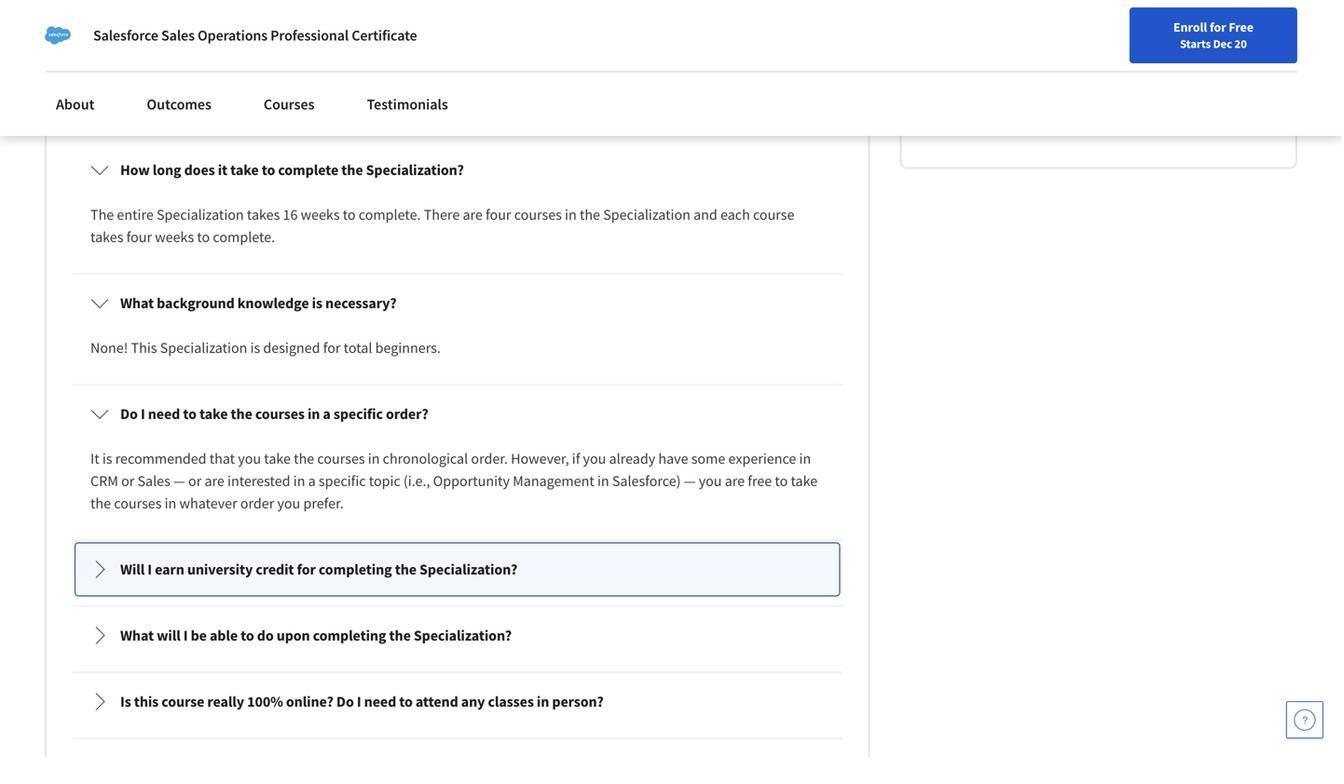 Task type: locate. For each thing, give the bounding box(es) containing it.
1 vertical spatial a
[[308, 472, 316, 491]]

do right online?
[[336, 693, 354, 712]]

sales up frequently asked questions
[[161, 26, 195, 45]]

a up prefer.
[[308, 472, 316, 491]]

—
[[173, 472, 185, 491], [684, 472, 696, 491]]

2 horizontal spatial is
[[312, 294, 322, 313]]

are up whatever
[[205, 472, 224, 491]]

0 vertical spatial weeks
[[301, 205, 340, 224]]

courses inside the entire specialization takes 16 weeks to complete. there are four courses in the specialization and each course takes four weeks to complete.
[[514, 205, 562, 224]]

what for what background knowledge is necessary?
[[120, 294, 154, 313]]

1 horizontal spatial complete.
[[359, 205, 421, 224]]

or
[[121, 472, 135, 491], [188, 472, 202, 491]]

i up recommended
[[141, 405, 145, 424]]

takes left 16
[[247, 205, 280, 224]]

in inside the entire specialization takes 16 weeks to complete. there are four courses in the specialization and each course takes four weeks to complete.
[[565, 205, 577, 224]]

1 horizontal spatial need
[[364, 693, 396, 712]]

specific
[[334, 405, 383, 424], [319, 472, 366, 491]]

1 vertical spatial do
[[336, 693, 354, 712]]

i right online?
[[357, 693, 361, 712]]

outcomes
[[147, 95, 211, 114]]

experience
[[728, 450, 796, 468]]

specialization down "does"
[[157, 205, 244, 224]]

2 horizontal spatial for
[[1210, 19, 1226, 35]]

completing
[[319, 561, 392, 579], [313, 627, 386, 645]]

(i.e.,
[[404, 472, 430, 491]]

to left complete in the top left of the page
[[262, 161, 275, 179]]

do i need to take the courses in a specific order?
[[120, 405, 428, 424]]

are left the free
[[725, 472, 745, 491]]

enroll for free starts dec 20
[[1174, 19, 1254, 51]]

is for knowledge
[[312, 294, 322, 313]]

course
[[753, 205, 795, 224], [162, 693, 204, 712]]

1 horizontal spatial are
[[463, 205, 483, 224]]

specialization? up what will i be able to do upon completing the specialization? dropdown button
[[420, 561, 518, 579]]

specialization
[[157, 205, 244, 224], [603, 205, 691, 224], [160, 339, 247, 357]]

order.
[[471, 450, 508, 468]]

1 vertical spatial for
[[323, 339, 341, 357]]

1 horizontal spatial is
[[250, 339, 260, 357]]

whatever
[[179, 494, 237, 513]]

complete. up "what background knowledge is necessary?"
[[213, 228, 275, 246]]

0 vertical spatial specialization?
[[366, 161, 464, 179]]

i inside is this course really 100% online? do i need to attend any classes in person? dropdown button
[[357, 693, 361, 712]]

to up background
[[197, 228, 210, 246]]

the entire specialization takes 16 weeks to complete. there are four courses in the specialization and each course takes four weeks to complete.
[[90, 205, 798, 246]]

take up interested
[[264, 450, 291, 468]]

0 horizontal spatial takes
[[90, 228, 123, 246]]

1 vertical spatial takes
[[90, 228, 123, 246]]

0 horizontal spatial do
[[120, 405, 138, 424]]

specialization? up the there
[[366, 161, 464, 179]]

already
[[609, 450, 655, 468]]

need
[[148, 405, 180, 424], [364, 693, 396, 712]]

i right will
[[148, 561, 152, 579]]

is inside it is recommended that you take the courses in chronological order. however, if you already have some experience in crm or sales — or are interested in a specific topic (i.e., opportunity management in salesforce) — you are free to take the courses in whatever order you prefer.
[[102, 450, 112, 468]]

1 horizontal spatial a
[[323, 405, 331, 424]]

complete
[[278, 161, 339, 179]]

is for specialization
[[250, 339, 260, 357]]

— down have
[[684, 472, 696, 491]]

1 vertical spatial sales
[[137, 472, 170, 491]]

courses down how long does it take to complete the specialization? dropdown button
[[514, 205, 562, 224]]

0 vertical spatial specific
[[334, 405, 383, 424]]

specialization for none! this specialization is designed for total beginners.
[[160, 339, 247, 357]]

is left necessary?
[[312, 294, 322, 313]]

1 horizontal spatial for
[[323, 339, 341, 357]]

completing right upon
[[313, 627, 386, 645]]

takes down the
[[90, 228, 123, 246]]

have
[[658, 450, 688, 468]]

the
[[341, 161, 363, 179], [580, 205, 600, 224], [231, 405, 252, 424], [294, 450, 314, 468], [90, 494, 111, 513], [395, 561, 417, 579], [389, 627, 411, 645]]

2 horizontal spatial are
[[725, 472, 745, 491]]

1 vertical spatial completing
[[313, 627, 386, 645]]

total
[[344, 339, 372, 357]]

specialization? up is this course really 100% online? do i need to attend any classes in person? dropdown button on the bottom of the page
[[414, 627, 512, 645]]

list containing how long does it take to complete the specialization?
[[69, 137, 846, 758]]

2 vertical spatial for
[[297, 561, 316, 579]]

take right the free
[[791, 472, 818, 491]]

frequently asked questions
[[45, 50, 350, 83]]

be
[[191, 627, 207, 645]]

courses inside dropdown button
[[255, 405, 305, 424]]

order
[[240, 494, 274, 513]]

0 horizontal spatial —
[[173, 472, 185, 491]]

is
[[312, 294, 322, 313], [250, 339, 260, 357], [102, 450, 112, 468]]

crm
[[90, 472, 118, 491]]

about link
[[45, 84, 106, 125]]

long
[[153, 161, 181, 179]]

and
[[694, 205, 718, 224]]

0 horizontal spatial course
[[162, 693, 204, 712]]

take inside dropdown button
[[199, 405, 228, 424]]

sales down recommended
[[137, 472, 170, 491]]

is
[[120, 693, 131, 712]]

background
[[157, 294, 235, 313]]

what
[[120, 294, 154, 313], [120, 627, 154, 645]]

for left 'total'
[[323, 339, 341, 357]]

the inside what will i be able to do upon completing the specialization? dropdown button
[[389, 627, 411, 645]]

0 horizontal spatial need
[[148, 405, 180, 424]]

completing down prefer.
[[319, 561, 392, 579]]

are right the there
[[463, 205, 483, 224]]

for for the
[[297, 561, 316, 579]]

courses
[[514, 205, 562, 224], [255, 405, 305, 424], [317, 450, 365, 468], [114, 494, 162, 513]]

1 vertical spatial course
[[162, 693, 204, 712]]

is left designed
[[250, 339, 260, 357]]

course right each
[[753, 205, 795, 224]]

0 horizontal spatial is
[[102, 450, 112, 468]]

i left be
[[183, 627, 188, 645]]

for inside the enroll for free starts dec 20
[[1210, 19, 1226, 35]]

weeks down long
[[155, 228, 194, 246]]

— down recommended
[[173, 472, 185, 491]]

this
[[131, 339, 157, 357]]

interested
[[227, 472, 290, 491]]

1 vertical spatial what
[[120, 627, 154, 645]]

do up recommended
[[120, 405, 138, 424]]

1 horizontal spatial takes
[[247, 205, 280, 224]]

courses down designed
[[255, 405, 305, 424]]

a
[[323, 405, 331, 424], [308, 472, 316, 491]]

2 vertical spatial specialization?
[[414, 627, 512, 645]]

1 vertical spatial specialization?
[[420, 561, 518, 579]]

specific inside it is recommended that you take the courses in chronological order. however, if you already have some experience in crm or sales — or are interested in a specific topic (i.e., opportunity management in salesforce) — you are free to take the courses in whatever order you prefer.
[[319, 472, 366, 491]]

1 horizontal spatial —
[[684, 472, 696, 491]]

course right this
[[162, 693, 204, 712]]

you right the order
[[277, 494, 300, 513]]

specific up prefer.
[[319, 472, 366, 491]]

1 — from the left
[[173, 472, 185, 491]]

is inside dropdown button
[[312, 294, 322, 313]]

0 horizontal spatial or
[[121, 472, 135, 491]]

you down some
[[699, 472, 722, 491]]

take right it
[[230, 161, 259, 179]]

to left attend
[[399, 693, 413, 712]]

for
[[1210, 19, 1226, 35], [323, 339, 341, 357], [297, 561, 316, 579]]

1 what from the top
[[120, 294, 154, 313]]

what will i be able to do upon completing the specialization? button
[[76, 610, 839, 662]]

0 vertical spatial what
[[120, 294, 154, 313]]

a left order?
[[323, 405, 331, 424]]

complete. left the there
[[359, 205, 421, 224]]

need up recommended
[[148, 405, 180, 424]]

None search field
[[266, 12, 573, 49]]

the inside the entire specialization takes 16 weeks to complete. there are four courses in the specialization and each course takes four weeks to complete.
[[580, 205, 600, 224]]

prefer.
[[303, 494, 344, 513]]

to
[[262, 161, 275, 179], [343, 205, 356, 224], [197, 228, 210, 246], [183, 405, 197, 424], [775, 472, 788, 491], [241, 627, 254, 645], [399, 693, 413, 712]]

sales
[[161, 26, 195, 45], [137, 472, 170, 491]]

to up recommended
[[183, 405, 197, 424]]

1 horizontal spatial weeks
[[301, 205, 340, 224]]

what left will
[[120, 627, 154, 645]]

specific left order?
[[334, 405, 383, 424]]

menu item
[[986, 19, 1106, 79]]

for up the dec
[[1210, 19, 1226, 35]]

0 horizontal spatial a
[[308, 472, 316, 491]]

takes
[[247, 205, 280, 224], [90, 228, 123, 246]]

four right the there
[[486, 205, 511, 224]]

20
[[1235, 36, 1247, 51]]

2 what from the top
[[120, 627, 154, 645]]

1 vertical spatial complete.
[[213, 228, 275, 246]]

is right it at the bottom of the page
[[102, 450, 112, 468]]

need left attend
[[364, 693, 396, 712]]

0 vertical spatial is
[[312, 294, 322, 313]]

specialization for the entire specialization takes 16 weeks to complete. there are four courses in the specialization and each course takes four weeks to complete.
[[157, 205, 244, 224]]

i inside will i earn university credit for completing the specialization? dropdown button
[[148, 561, 152, 579]]

beginners.
[[375, 339, 441, 357]]

what up this
[[120, 294, 154, 313]]

four
[[486, 205, 511, 224], [126, 228, 152, 246]]

16
[[283, 205, 298, 224]]

will
[[120, 561, 145, 579]]

0 horizontal spatial weeks
[[155, 228, 194, 246]]

take
[[230, 161, 259, 179], [199, 405, 228, 424], [264, 450, 291, 468], [791, 472, 818, 491]]

1 vertical spatial specific
[[319, 472, 366, 491]]

take up that
[[199, 405, 228, 424]]

it is recommended that you take the courses in chronological order. however, if you already have some experience in crm or sales — or are interested in a specific topic (i.e., opportunity management in salesforce) — you are free to take the courses in whatever order you prefer.
[[90, 450, 821, 513]]

2 vertical spatial is
[[102, 450, 112, 468]]

outcomes link
[[136, 84, 223, 125]]

0 vertical spatial for
[[1210, 19, 1226, 35]]

the inside do i need to take the courses in a specific order? dropdown button
[[231, 405, 252, 424]]

what background knowledge is necessary?
[[120, 294, 397, 313]]

specialization? inside dropdown button
[[366, 161, 464, 179]]

will i earn university credit for completing the specialization?
[[120, 561, 518, 579]]

specialization down background
[[160, 339, 247, 357]]

recommended
[[115, 450, 206, 468]]

you
[[238, 450, 261, 468], [583, 450, 606, 468], [699, 472, 722, 491], [277, 494, 300, 513]]

1 vertical spatial four
[[126, 228, 152, 246]]

0 vertical spatial course
[[753, 205, 795, 224]]

weeks right 16
[[301, 205, 340, 224]]

1 vertical spatial is
[[250, 339, 260, 357]]

2 — from the left
[[684, 472, 696, 491]]

specialization?
[[366, 161, 464, 179], [420, 561, 518, 579], [414, 627, 512, 645]]

i
[[141, 405, 145, 424], [148, 561, 152, 579], [183, 627, 188, 645], [357, 693, 361, 712]]

to right the free
[[775, 472, 788, 491]]

1 horizontal spatial or
[[188, 472, 202, 491]]

the
[[90, 205, 114, 224]]

or up whatever
[[188, 472, 202, 491]]

or right crm
[[121, 472, 135, 491]]

list
[[69, 137, 846, 758]]

0 vertical spatial completing
[[319, 561, 392, 579]]

for inside dropdown button
[[297, 561, 316, 579]]

weeks
[[301, 205, 340, 224], [155, 228, 194, 246]]

for right credit
[[297, 561, 316, 579]]

really
[[207, 693, 244, 712]]

four down 'entire' in the top of the page
[[126, 228, 152, 246]]

attend
[[416, 693, 458, 712]]

course inside the entire specialization takes 16 weeks to complete. there are four courses in the specialization and each course takes four weeks to complete.
[[753, 205, 795, 224]]

0 vertical spatial four
[[486, 205, 511, 224]]

are
[[463, 205, 483, 224], [205, 472, 224, 491], [725, 472, 745, 491]]

0 vertical spatial a
[[323, 405, 331, 424]]

0 horizontal spatial for
[[297, 561, 316, 579]]

1 horizontal spatial course
[[753, 205, 795, 224]]

chronological
[[383, 450, 468, 468]]



Task type: vqa. For each thing, say whether or not it's contained in the screenshot.
right complete.
yes



Task type: describe. For each thing, give the bounding box(es) containing it.
0 vertical spatial takes
[[247, 205, 280, 224]]

specialization left and
[[603, 205, 691, 224]]

dec
[[1213, 36, 1232, 51]]

salesforce)
[[612, 472, 681, 491]]

how long does it take to complete the specialization?
[[120, 161, 464, 179]]

opportunity
[[433, 472, 510, 491]]

a inside it is recommended that you take the courses in chronological order. however, if you already have some experience in crm or sales — or are interested in a specific topic (i.e., opportunity management in salesforce) — you are free to take the courses in whatever order you prefer.
[[308, 472, 316, 491]]

starts
[[1180, 36, 1211, 51]]

courses up prefer.
[[317, 450, 365, 468]]

coursera image
[[22, 15, 141, 45]]

however,
[[511, 450, 569, 468]]

online?
[[286, 693, 334, 712]]

free
[[1229, 19, 1254, 35]]

courses down crm
[[114, 494, 162, 513]]

there
[[424, 205, 460, 224]]

i inside what will i be able to do upon completing the specialization? dropdown button
[[183, 627, 188, 645]]

you right if
[[583, 450, 606, 468]]

none!
[[90, 339, 128, 357]]

designed
[[263, 339, 320, 357]]

person?
[[552, 693, 604, 712]]

2 or from the left
[[188, 472, 202, 491]]

entire
[[117, 205, 154, 224]]

to inside it is recommended that you take the courses in chronological order. however, if you already have some experience in crm or sales — or are interested in a specific topic (i.e., opportunity management in salesforce) — you are free to take the courses in whatever order you prefer.
[[775, 472, 788, 491]]

none! this specialization is designed for total beginners.
[[90, 339, 444, 357]]

topic
[[369, 472, 401, 491]]

how
[[120, 161, 150, 179]]

management
[[513, 472, 594, 491]]

how long does it take to complete the specialization? button
[[76, 144, 839, 196]]

testimonials
[[367, 95, 448, 114]]

to inside dropdown button
[[262, 161, 275, 179]]

take inside dropdown button
[[230, 161, 259, 179]]

do i need to take the courses in a specific order? button
[[76, 388, 839, 440]]

necessary?
[[325, 294, 397, 313]]

will
[[157, 627, 181, 645]]

100%
[[247, 693, 283, 712]]

salesforce
[[93, 26, 158, 45]]

sales inside it is recommended that you take the courses in chronological order. however, if you already have some experience in crm or sales — or are interested in a specific topic (i.e., opportunity management in salesforce) — you are free to take the courses in whatever order you prefer.
[[137, 472, 170, 491]]

are inside the entire specialization takes 16 weeks to complete. there are four courses in the specialization and each course takes four weeks to complete.
[[463, 205, 483, 224]]

testimonials link
[[356, 84, 459, 125]]

0 horizontal spatial are
[[205, 472, 224, 491]]

courses
[[264, 95, 315, 114]]

0 vertical spatial complete.
[[359, 205, 421, 224]]

to left do
[[241, 627, 254, 645]]

free
[[748, 472, 772, 491]]

classes
[[488, 693, 534, 712]]

salesforce image
[[45, 22, 71, 48]]

some
[[691, 450, 725, 468]]

a inside do i need to take the courses in a specific order? dropdown button
[[323, 405, 331, 424]]

this
[[134, 693, 159, 712]]

it
[[90, 450, 99, 468]]

each
[[721, 205, 750, 224]]

professional
[[270, 26, 349, 45]]

university
[[187, 561, 253, 579]]

is this course really 100% online? do i need to attend any classes in person?
[[120, 693, 604, 712]]

questions
[[241, 50, 350, 83]]

0 vertical spatial do
[[120, 405, 138, 424]]

you up interested
[[238, 450, 261, 468]]

it
[[218, 161, 228, 179]]

credit
[[256, 561, 294, 579]]

certificate
[[352, 26, 417, 45]]

will i earn university credit for completing the specialization? button
[[76, 544, 839, 596]]

course inside dropdown button
[[162, 693, 204, 712]]

earn
[[155, 561, 184, 579]]

0 vertical spatial sales
[[161, 26, 195, 45]]

frequently
[[45, 50, 166, 83]]

the inside how long does it take to complete the specialization? dropdown button
[[341, 161, 363, 179]]

salesforce sales operations professional certificate
[[93, 26, 417, 45]]

1 vertical spatial weeks
[[155, 228, 194, 246]]

0 vertical spatial need
[[148, 405, 180, 424]]

1 horizontal spatial four
[[486, 205, 511, 224]]

0 horizontal spatial four
[[126, 228, 152, 246]]

i inside do i need to take the courses in a specific order? dropdown button
[[141, 405, 145, 424]]

does
[[184, 161, 215, 179]]

for for beginners.
[[323, 339, 341, 357]]

about
[[56, 95, 95, 114]]

what background knowledge is necessary? button
[[76, 277, 839, 329]]

show notifications image
[[1126, 23, 1148, 46]]

that
[[209, 450, 235, 468]]

upon
[[277, 627, 310, 645]]

if
[[572, 450, 580, 468]]

1 horizontal spatial do
[[336, 693, 354, 712]]

help center image
[[1294, 709, 1316, 732]]

knowledge
[[237, 294, 309, 313]]

courses link
[[253, 84, 326, 125]]

the inside will i earn university credit for completing the specialization? dropdown button
[[395, 561, 417, 579]]

asked
[[171, 50, 236, 83]]

0 horizontal spatial complete.
[[213, 228, 275, 246]]

specialization? for will i earn university credit for completing the specialization?
[[420, 561, 518, 579]]

operations
[[198, 26, 268, 45]]

specialization? for how long does it take to complete the specialization?
[[366, 161, 464, 179]]

to right 16
[[343, 205, 356, 224]]

what will i be able to do upon completing the specialization?
[[120, 627, 512, 645]]

what for what will i be able to do upon completing the specialization?
[[120, 627, 154, 645]]

able
[[210, 627, 238, 645]]

do
[[257, 627, 274, 645]]

is this course really 100% online? do i need to attend any classes in person? button
[[76, 676, 839, 728]]

order?
[[386, 405, 428, 424]]

1 vertical spatial need
[[364, 693, 396, 712]]

enroll
[[1174, 19, 1207, 35]]

1 or from the left
[[121, 472, 135, 491]]

any
[[461, 693, 485, 712]]

specific inside dropdown button
[[334, 405, 383, 424]]



